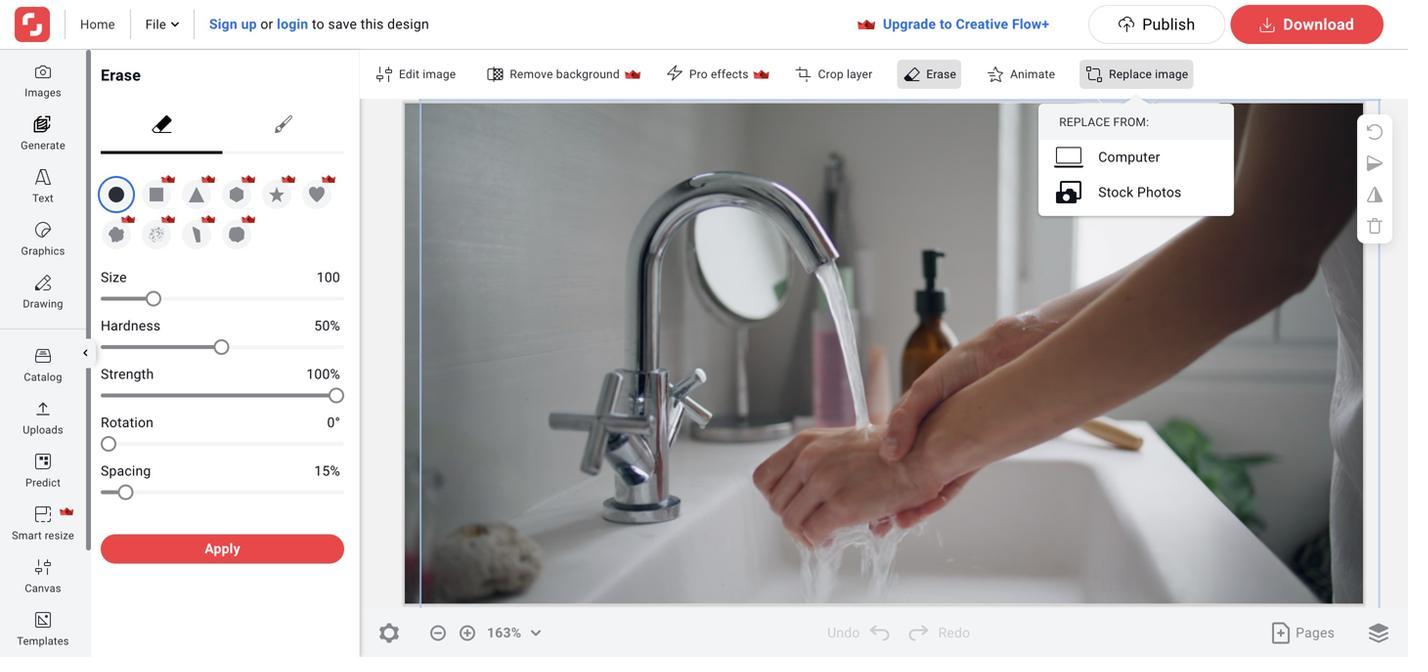 Task type: vqa. For each thing, say whether or not it's contained in the screenshot.
Crop canvas
no



Task type: describe. For each thing, give the bounding box(es) containing it.
smart
[[12, 530, 42, 542]]

login link
[[277, 16, 308, 32]]

catalog
[[24, 371, 62, 383]]

sign up or login to save this design
[[209, 16, 429, 32]]

pages
[[1296, 625, 1335, 641]]

canvas
[[25, 582, 61, 595]]

1 horizontal spatial erase
[[927, 67, 957, 81]]

creative
[[956, 16, 1009, 32]]

generate
[[21, 139, 65, 152]]

text
[[32, 192, 54, 204]]

flow+
[[1012, 16, 1050, 32]]

crop
[[818, 67, 844, 81]]

3orrj image for templates
[[35, 612, 51, 628]]

upgrade
[[883, 16, 936, 32]]

stock
[[1099, 184, 1134, 201]]

redo
[[939, 625, 971, 641]]

163%
[[487, 625, 522, 641]]

pro
[[689, 67, 708, 81]]

to inside button
[[940, 16, 953, 32]]

image for edit image
[[423, 67, 456, 81]]

3orrj image for uploads
[[35, 401, 51, 417]]

graphics
[[21, 245, 65, 257]]

undo
[[828, 625, 860, 641]]

download button
[[1231, 5, 1384, 44]]

file
[[146, 17, 166, 32]]

strength
[[101, 366, 154, 382]]

15%
[[314, 463, 340, 479]]

pro effects
[[689, 67, 749, 81]]

home link
[[80, 16, 115, 33]]

remove
[[510, 67, 553, 81]]

100
[[317, 269, 340, 286]]

sign
[[209, 16, 238, 32]]

0 horizontal spatial erase
[[101, 66, 141, 85]]

apply button
[[101, 535, 344, 564]]

this
[[361, 16, 384, 32]]

or
[[261, 16, 273, 32]]

100%
[[307, 366, 340, 382]]

effects
[[711, 67, 749, 81]]

lavw2 image
[[667, 65, 683, 81]]

login
[[277, 16, 308, 32]]

drawing
[[23, 298, 63, 310]]

smart resize
[[12, 530, 74, 542]]

3orrj image for graphics
[[35, 222, 51, 238]]

3orrj image for smart resize
[[35, 507, 51, 522]]



Task type: locate. For each thing, give the bounding box(es) containing it.
replace for replace from:
[[1060, 115, 1111, 129]]

1 horizontal spatial to
[[940, 16, 953, 32]]

photos
[[1138, 184, 1182, 201]]

3orrj image for drawing
[[35, 275, 51, 291]]

upgrade to creative flow+
[[883, 16, 1050, 32]]

download
[[1284, 15, 1355, 34]]

2 to from the left
[[940, 16, 953, 32]]

erase down the home link at the left of page
[[101, 66, 141, 85]]

3orrj image for images
[[35, 64, 51, 79]]

rotation
[[101, 415, 154, 431]]

hardness
[[101, 318, 161, 334]]

from:
[[1114, 115, 1150, 129]]

spacing
[[101, 463, 151, 479]]

image down publish
[[1155, 67, 1189, 81]]

up
[[241, 16, 257, 32]]

2 image from the left
[[1155, 67, 1189, 81]]

3orrj image up templates on the left of the page
[[35, 612, 51, 628]]

50%
[[314, 318, 340, 334]]

home
[[80, 17, 115, 32]]

computer
[[1099, 149, 1161, 165]]

resize
[[45, 530, 74, 542]]

edit
[[399, 67, 420, 81]]

replace
[[1109, 67, 1152, 81], [1060, 115, 1111, 129]]

publish button
[[1089, 5, 1226, 44]]

shutterstock logo image
[[15, 7, 50, 42]]

replace from:
[[1060, 115, 1150, 129]]

crop layer
[[818, 67, 873, 81]]

layer
[[847, 67, 873, 81]]

3orrj image up canvas
[[35, 560, 51, 575]]

1 image from the left
[[423, 67, 456, 81]]

templates
[[17, 635, 69, 648]]

uploads
[[23, 424, 63, 436]]

remove background
[[510, 67, 620, 81]]

1 horizontal spatial image
[[1155, 67, 1189, 81]]

0 vertical spatial replace
[[1109, 67, 1152, 81]]

erase down upgrade to creative flow+ button at the right top of page
[[927, 67, 957, 81]]

3orrj image
[[35, 169, 51, 185], [35, 348, 51, 364], [35, 401, 51, 417], [35, 507, 51, 522]]

0°
[[327, 415, 340, 431]]

3orrj image up drawing on the top left
[[35, 275, 51, 291]]

6 3orrj image from the top
[[35, 612, 51, 628]]

animate
[[1011, 67, 1056, 81]]

apply
[[205, 541, 240, 557]]

replace left from:
[[1060, 115, 1111, 129]]

publish
[[1143, 15, 1196, 34]]

3 3orrj image from the top
[[35, 401, 51, 417]]

3orrj image for canvas
[[35, 560, 51, 575]]

4 3orrj image from the top
[[35, 454, 51, 470]]

to
[[312, 16, 325, 32], [940, 16, 953, 32]]

edit image
[[399, 67, 456, 81]]

3orrj image up graphics
[[35, 222, 51, 238]]

3orrj image up predict
[[35, 454, 51, 470]]

erase
[[101, 66, 141, 85], [927, 67, 957, 81]]

3orrj image up smart resize
[[35, 507, 51, 522]]

to left 'save' in the top of the page
[[312, 16, 325, 32]]

3orrj image up 'text'
[[35, 169, 51, 185]]

3orrj image for catalog
[[35, 348, 51, 364]]

replace up from:
[[1109, 67, 1152, 81]]

sign up link
[[209, 16, 257, 32]]

0 horizontal spatial to
[[312, 16, 325, 32]]

5 3orrj image from the top
[[35, 560, 51, 575]]

1 to from the left
[[312, 16, 325, 32]]

size
[[101, 269, 127, 286]]

3orrj image for predict
[[35, 454, 51, 470]]

1 vertical spatial replace
[[1060, 115, 1111, 129]]

3orrj image up images
[[35, 64, 51, 79]]

to left creative
[[940, 16, 953, 32]]

1 3orrj image from the top
[[35, 64, 51, 79]]

2 3orrj image from the top
[[35, 222, 51, 238]]

qk65f image
[[377, 67, 392, 82]]

save
[[328, 16, 357, 32]]

design
[[388, 16, 429, 32]]

images
[[25, 87, 61, 99]]

3orrj image
[[35, 64, 51, 79], [35, 222, 51, 238], [35, 275, 51, 291], [35, 454, 51, 470], [35, 560, 51, 575], [35, 612, 51, 628]]

3orrj image for text
[[35, 169, 51, 185]]

1 3orrj image from the top
[[35, 169, 51, 185]]

replace for replace image
[[1109, 67, 1152, 81]]

3orrj image up catalog
[[35, 348, 51, 364]]

2 3orrj image from the top
[[35, 348, 51, 364]]

3orrj image up uploads
[[35, 401, 51, 417]]

image for replace image
[[1155, 67, 1189, 81]]

0 horizontal spatial image
[[423, 67, 456, 81]]

3 3orrj image from the top
[[35, 275, 51, 291]]

image right edit
[[423, 67, 456, 81]]

replace image
[[1109, 67, 1189, 81]]

4 3orrj image from the top
[[35, 507, 51, 522]]

upgrade to creative flow+ button
[[844, 10, 1089, 39]]

predict
[[25, 477, 61, 489]]

stock photos
[[1099, 184, 1182, 201]]

background
[[556, 67, 620, 81]]

image
[[423, 67, 456, 81], [1155, 67, 1189, 81]]



